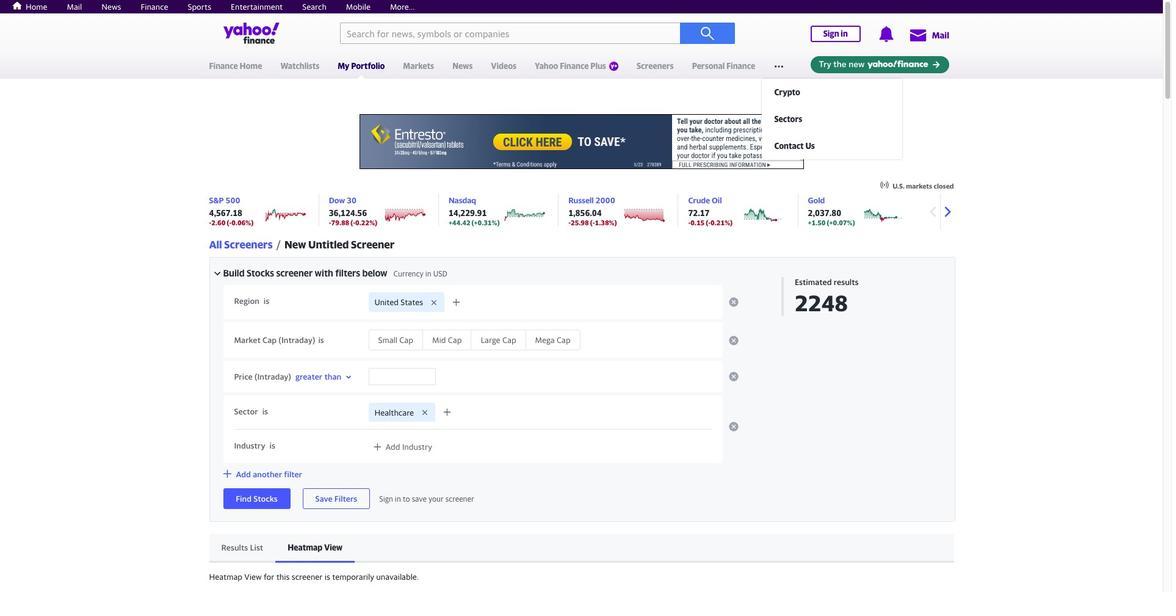 Task type: vqa. For each thing, say whether or not it's contained in the screenshot.


Task type: locate. For each thing, give the bounding box(es) containing it.
small cap
[[378, 335, 413, 345]]

1 vertical spatial mail
[[932, 30, 949, 40]]

- down 72.17
[[688, 219, 691, 226]]

industry down healthcare button
[[402, 442, 432, 452]]

add down healthcare at the left of the page
[[386, 442, 400, 452]]

2 vertical spatial in
[[395, 495, 401, 504]]

cap for market
[[263, 335, 277, 345]]

0 horizontal spatial mail link
[[67, 2, 82, 12]]

screeners right premium yahoo finance logo
[[637, 61, 674, 71]]

is right region
[[264, 296, 269, 306]]

(- inside "russell 2000 1,856.04 -25.98 (-1.38%)"
[[590, 219, 595, 226]]

mail right notifications icon
[[932, 30, 949, 40]]

search
[[302, 2, 327, 12]]

screener right this
[[292, 572, 323, 582]]

crude oil link
[[688, 195, 722, 205]]

4 cap from the left
[[502, 335, 516, 345]]

gold link
[[808, 195, 825, 205]]

remove price (intraday) image
[[729, 372, 738, 381]]

estimated results 2248
[[795, 277, 859, 316]]

2,037.80
[[808, 208, 841, 218]]

1 vertical spatial news link
[[452, 53, 473, 76]]

screeners down '0.06%)'
[[224, 238, 273, 251]]

0 horizontal spatial news link
[[101, 2, 121, 12]]

1 horizontal spatial home
[[240, 61, 262, 71]]

1 (- from the left
[[227, 219, 232, 226]]

0 vertical spatial in
[[841, 29, 848, 38]]

- inside dow 30 36,124.56 -79.88 (-0.22%)
[[329, 219, 331, 226]]

filters
[[335, 267, 360, 278]]

4 (- from the left
[[706, 219, 711, 226]]

0 vertical spatial add
[[386, 442, 400, 452]]

cap right market
[[263, 335, 277, 345]]

in left usd
[[425, 269, 431, 278]]

add inside add another filter button
[[236, 469, 251, 479]]

crypto link
[[762, 79, 909, 106]]

- inside crude oil 72.17 -0.15 (-0.21%)
[[688, 219, 691, 226]]

(+0.31%)
[[472, 219, 500, 226]]

tab list containing results list
[[209, 534, 954, 563]]

(- down 36,124.56
[[351, 219, 355, 226]]

2 cap from the left
[[399, 335, 413, 345]]

1 vertical spatial view
[[244, 572, 262, 582]]

3 - from the left
[[568, 219, 571, 226]]

1 vertical spatial heatmap
[[209, 572, 242, 582]]

0 vertical spatial home
[[26, 2, 47, 12]]

(- inside crude oil 72.17 -0.15 (-0.21%)
[[706, 219, 711, 226]]

is right sector
[[262, 406, 268, 416]]

in left notifications icon
[[841, 29, 848, 38]]

screeners
[[637, 61, 674, 71], [224, 238, 273, 251]]

1 vertical spatial home
[[240, 61, 262, 71]]

4 - from the left
[[688, 219, 691, 226]]

previous image
[[923, 203, 942, 221]]

cap right "large"
[[502, 335, 516, 345]]

(- down "1,856.04"
[[590, 219, 595, 226]]

0 vertical spatial (intraday)
[[279, 335, 315, 345]]

my
[[338, 61, 349, 71]]

screener results element
[[197, 534, 966, 582]]

25.98
[[571, 219, 589, 226]]

0 horizontal spatial view
[[244, 572, 262, 582]]

1 cap from the left
[[263, 335, 277, 345]]

stocks right build
[[247, 267, 274, 278]]

0 vertical spatial heatmap
[[288, 543, 322, 553]]

results list link
[[209, 534, 275, 563]]

yahoo finance plus link
[[535, 53, 618, 79]]

s&p 500 link
[[209, 195, 240, 205]]

heatmap for heatmap view for this screener is temporarily unavailable.
[[209, 572, 242, 582]]

0 vertical spatial stocks
[[247, 267, 274, 278]]

screener down new
[[276, 267, 313, 278]]

news left finance link
[[101, 2, 121, 12]]

mail link right home link on the top left of page
[[67, 2, 82, 12]]

estimated
[[795, 277, 832, 287]]

3 (- from the left
[[590, 219, 595, 226]]

sports
[[188, 2, 211, 12]]

0 horizontal spatial mail
[[67, 2, 82, 12]]

1 vertical spatial stocks
[[254, 494, 278, 504]]

is for region is
[[264, 296, 269, 306]]

news link left finance link
[[101, 2, 121, 12]]

- for 36,124.56
[[329, 219, 331, 226]]

mid cap button
[[423, 330, 472, 350]]

healthcare button
[[368, 403, 435, 422]]

watchlists link
[[280, 53, 319, 76]]

with
[[315, 267, 333, 278]]

news link left the videos link
[[452, 53, 473, 76]]

1 horizontal spatial in
[[425, 269, 431, 278]]

is up add another filter
[[270, 441, 275, 451]]

1 horizontal spatial add
[[386, 442, 400, 452]]

news left the 'videos'
[[452, 61, 473, 71]]

1 vertical spatial mail link
[[909, 24, 949, 46]]

is inside screener results element
[[325, 572, 330, 582]]

1 vertical spatial sign
[[379, 495, 393, 504]]

view up heatmap view for this screener is temporarily unavailable.
[[324, 543, 343, 553]]

cap for mid
[[448, 335, 462, 345]]

- inside "s&p 500 4,567.18 -2.60 (-0.06%)"
[[209, 219, 211, 226]]

in left to
[[395, 495, 401, 504]]

to
[[403, 495, 410, 504]]

0 horizontal spatial sign
[[379, 495, 393, 504]]

0 vertical spatial view
[[324, 543, 343, 553]]

markets
[[403, 61, 434, 71]]

1 vertical spatial in
[[425, 269, 431, 278]]

screener
[[351, 238, 395, 251]]

1 horizontal spatial view
[[324, 543, 343, 553]]

finance home link
[[209, 53, 262, 76]]

0 horizontal spatial screeners
[[224, 238, 273, 251]]

14,229.91
[[449, 208, 487, 218]]

screener
[[276, 267, 313, 278], [446, 495, 474, 504], [292, 572, 323, 582]]

sign in link
[[811, 26, 861, 42]]

- for 4,567.18
[[209, 219, 211, 226]]

add industry
[[386, 442, 432, 452]]

market
[[234, 335, 261, 345]]

gold 2,037.80 +1.50 (+0.07%)
[[808, 195, 855, 226]]

0 horizontal spatial in
[[395, 495, 401, 504]]

your
[[429, 495, 444, 504]]

cap for small
[[399, 335, 413, 345]]

cap right mid
[[448, 335, 462, 345]]

home
[[26, 2, 47, 12], [240, 61, 262, 71]]

mail link right notifications icon
[[909, 24, 949, 46]]

mail link
[[67, 2, 82, 12], [909, 24, 949, 46]]

1 vertical spatial screeners
[[224, 238, 273, 251]]

heatmap down results
[[209, 572, 242, 582]]

1 vertical spatial news
[[452, 61, 473, 71]]

results
[[834, 277, 859, 287]]

add for add another filter
[[236, 469, 251, 479]]

in for sign in
[[841, 29, 848, 38]]

0 horizontal spatial add
[[236, 469, 251, 479]]

(- inside dow 30 36,124.56 -79.88 (-0.22%)
[[351, 219, 355, 226]]

0 vertical spatial sign
[[823, 29, 839, 38]]

add another filter button
[[221, 468, 302, 479]]

0 vertical spatial screeners
[[637, 61, 674, 71]]

personal finance link
[[692, 53, 755, 76]]

view left for
[[244, 572, 262, 582]]

None text field
[[368, 368, 436, 385]]

0 horizontal spatial home
[[26, 2, 47, 12]]

1 horizontal spatial screeners
[[637, 61, 674, 71]]

heatmap
[[288, 543, 322, 553], [209, 572, 242, 582]]

1 horizontal spatial news
[[452, 61, 473, 71]]

(intraday) right price
[[255, 372, 291, 381]]

is
[[264, 296, 269, 306], [318, 335, 324, 345], [262, 406, 268, 416], [270, 441, 275, 451], [325, 572, 330, 582]]

heatmap view
[[288, 543, 343, 553]]

stocks right find
[[254, 494, 278, 504]]

contact us link
[[762, 132, 909, 159]]

1 horizontal spatial sign
[[823, 29, 839, 38]]

unavailable.
[[376, 572, 419, 582]]

2 - from the left
[[329, 219, 331, 226]]

sports link
[[188, 2, 211, 12]]

2248
[[795, 290, 848, 316]]

personal
[[692, 61, 725, 71]]

is up greater than
[[318, 335, 324, 345]]

view inside "link"
[[324, 543, 343, 553]]

cap right small
[[399, 335, 413, 345]]

sign left notifications icon
[[823, 29, 839, 38]]

heatmap inside "link"
[[288, 543, 322, 553]]

sign for sign in to save your screener
[[379, 495, 393, 504]]

sign
[[823, 29, 839, 38], [379, 495, 393, 504]]

than
[[324, 372, 341, 381]]

sectors link
[[762, 106, 909, 132]]

(- down 4,567.18
[[227, 219, 232, 226]]

tab list
[[209, 534, 954, 563]]

heatmap up heatmap view for this screener is temporarily unavailable.
[[288, 543, 322, 553]]

s&p
[[209, 195, 224, 205]]

0.06%)
[[232, 219, 253, 226]]

- down 4,567.18
[[209, 219, 211, 226]]

(intraday) up greater
[[279, 335, 315, 345]]

cap
[[263, 335, 277, 345], [399, 335, 413, 345], [448, 335, 462, 345], [502, 335, 516, 345], [557, 335, 571, 345]]

2 horizontal spatial in
[[841, 29, 848, 38]]

sign left to
[[379, 495, 393, 504]]

mail right home link on the top left of page
[[67, 2, 82, 12]]

screener right your
[[446, 495, 474, 504]]

industry up add another filter button
[[234, 441, 265, 451]]

(- for 36,124.56
[[351, 219, 355, 226]]

0 horizontal spatial heatmap
[[209, 572, 242, 582]]

is left temporarily
[[325, 572, 330, 582]]

5 cap from the left
[[557, 335, 571, 345]]

screeners link
[[637, 53, 674, 76]]

- inside "russell 2000 1,856.04 -25.98 (-1.38%)"
[[568, 219, 571, 226]]

in inside build stocks screener with filters below currency in usd
[[425, 269, 431, 278]]

2 (- from the left
[[351, 219, 355, 226]]

united states
[[375, 297, 423, 307]]

1 horizontal spatial mail link
[[909, 24, 949, 46]]

(- right 0.15
[[706, 219, 711, 226]]

(- inside "s&p 500 4,567.18 -2.60 (-0.06%)"
[[227, 219, 232, 226]]

0 horizontal spatial news
[[101, 2, 121, 12]]

remove market cap (intraday) image
[[729, 336, 738, 346]]

- down 36,124.56
[[329, 219, 331, 226]]

add left another
[[236, 469, 251, 479]]

3 cap from the left
[[448, 335, 462, 345]]

1 - from the left
[[209, 219, 211, 226]]

view
[[324, 543, 343, 553], [244, 572, 262, 582]]

market cap (intraday) is
[[234, 335, 324, 345]]

- down "1,856.04"
[[568, 219, 571, 226]]

is for industry is
[[270, 441, 275, 451]]

0.21%)
[[711, 219, 733, 226]]

1 horizontal spatial heatmap
[[288, 543, 322, 553]]

cap right mega
[[557, 335, 571, 345]]

1 vertical spatial add
[[236, 469, 251, 479]]

mega cap button
[[526, 330, 580, 350]]

usd
[[433, 269, 447, 278]]

united states button
[[368, 292, 445, 312]]

in for sign in to save your screener
[[395, 495, 401, 504]]

russell 2000 link
[[568, 195, 615, 205]]

view for heatmap view
[[324, 543, 343, 553]]

sector is
[[234, 406, 268, 416]]

mega
[[535, 335, 555, 345]]

contact
[[774, 141, 804, 151]]

view for heatmap view for this screener is temporarily unavailable.
[[244, 572, 262, 582]]

1 horizontal spatial industry
[[402, 442, 432, 452]]



Task type: describe. For each thing, give the bounding box(es) containing it.
72.17
[[688, 208, 710, 218]]

all
[[209, 238, 222, 251]]

- for 1,856.04
[[568, 219, 571, 226]]

+44.42
[[449, 219, 470, 226]]

1 horizontal spatial news link
[[452, 53, 473, 76]]

region is
[[234, 296, 269, 306]]

(- for 4,567.18
[[227, 219, 232, 226]]

russell
[[568, 195, 594, 205]]

build
[[223, 267, 245, 278]]

premium yahoo finance logo image
[[609, 62, 618, 71]]

filters
[[334, 494, 357, 504]]

sign for sign in
[[823, 29, 839, 38]]

2000
[[596, 195, 615, 205]]

(- for 1,856.04
[[590, 219, 595, 226]]

personal finance
[[692, 61, 755, 71]]

home link
[[9, 1, 47, 12]]

new
[[284, 238, 306, 251]]

heatmap for heatmap view
[[288, 543, 322, 553]]

small cap button
[[369, 330, 423, 350]]

more...
[[390, 2, 415, 12]]

all screeners / new untitled screener
[[209, 238, 395, 251]]

currency
[[393, 269, 423, 278]]

save
[[315, 494, 332, 504]]

yahoo finance plus
[[535, 61, 606, 71]]

cap for mega
[[557, 335, 571, 345]]

sign in to save your screener
[[379, 495, 474, 504]]

nasdaq 14,229.91 +44.42 (+0.31%)
[[449, 195, 500, 226]]

heatmap view link
[[275, 534, 355, 563]]

remove region image
[[729, 297, 738, 307]]

nasdaq link
[[449, 195, 476, 205]]

heatmap view for this screener is temporarily unavailable.
[[209, 572, 419, 582]]

gold
[[808, 195, 825, 205]]

my portfolio link
[[338, 53, 385, 79]]

stocks for find
[[254, 494, 278, 504]]

is for sector is
[[262, 406, 268, 416]]

1 vertical spatial screener
[[446, 495, 474, 504]]

dow
[[329, 195, 345, 205]]

mobile link
[[346, 2, 371, 12]]

stocks for build
[[247, 267, 274, 278]]

large cap button
[[472, 330, 526, 350]]

Search for news, symbols or companies text field
[[340, 23, 680, 44]]

0 vertical spatial mail
[[67, 2, 82, 12]]

below
[[362, 267, 387, 278]]

(- for 72.17
[[706, 219, 711, 226]]

(+0.07%)
[[827, 219, 855, 226]]

save filters
[[315, 494, 357, 504]]

greater
[[295, 372, 322, 381]]

tab list inside screener results element
[[209, 534, 954, 563]]

filter
[[284, 469, 302, 479]]

add another filter
[[236, 469, 302, 479]]

industry is
[[234, 441, 275, 451]]

0 vertical spatial news link
[[101, 2, 121, 12]]

mid
[[432, 335, 446, 345]]

my portfolio
[[338, 61, 385, 71]]

79.88
[[331, 219, 349, 226]]

nasdaq
[[449, 195, 476, 205]]

0.15
[[691, 219, 705, 226]]

add for add industry
[[386, 442, 400, 452]]

0 vertical spatial mail link
[[67, 2, 82, 12]]

500
[[226, 195, 240, 205]]

36,124.56
[[329, 208, 367, 218]]

dow 30 link
[[329, 195, 357, 205]]

0 vertical spatial news
[[101, 2, 121, 12]]

try the new yahoo finance image
[[810, 56, 949, 74]]

0 horizontal spatial industry
[[234, 441, 265, 451]]

contact us
[[774, 141, 815, 151]]

portfolio
[[351, 61, 385, 71]]

closed
[[934, 182, 954, 190]]

find
[[236, 494, 252, 504]]

dow 30 36,124.56 -79.88 (-0.22%)
[[329, 195, 377, 226]]

build stocks screener with filters below currency in usd
[[223, 267, 447, 278]]

sectors
[[774, 114, 802, 124]]

russell 2000 1,856.04 -25.98 (-1.38%)
[[568, 195, 617, 226]]

2 vertical spatial screener
[[292, 572, 323, 582]]

find stocks
[[236, 494, 278, 504]]

results
[[221, 543, 248, 553]]

for
[[264, 572, 274, 582]]

1 vertical spatial (intraday)
[[255, 372, 291, 381]]

yahoo
[[535, 61, 558, 71]]

advertisement region
[[359, 114, 804, 169]]

u.s.
[[893, 182, 905, 190]]

small
[[378, 335, 397, 345]]

30
[[347, 195, 357, 205]]

markets
[[906, 182, 932, 190]]

us
[[805, 141, 815, 151]]

u.s. markets closed
[[893, 182, 954, 190]]

entertainment link
[[231, 2, 283, 12]]

- for 72.17
[[688, 219, 691, 226]]

notifications image
[[878, 26, 894, 42]]

0 vertical spatial screener
[[276, 267, 313, 278]]

all screeners link
[[209, 238, 273, 251]]

1 horizontal spatial mail
[[932, 30, 949, 40]]

oil
[[712, 195, 722, 205]]

2.60
[[211, 219, 226, 226]]

crude
[[688, 195, 710, 205]]

0.22%)
[[355, 219, 377, 226]]

save
[[412, 495, 427, 504]]

1,856.04
[[568, 208, 602, 218]]

entertainment
[[231, 2, 283, 12]]

results list
[[221, 543, 263, 553]]

videos link
[[491, 53, 517, 76]]

region
[[234, 296, 259, 306]]

next image
[[938, 203, 956, 221]]

search image
[[700, 26, 715, 41]]

this
[[276, 572, 290, 582]]

large
[[481, 335, 500, 345]]

remove sector image
[[729, 422, 738, 432]]

cap for large
[[502, 335, 516, 345]]



